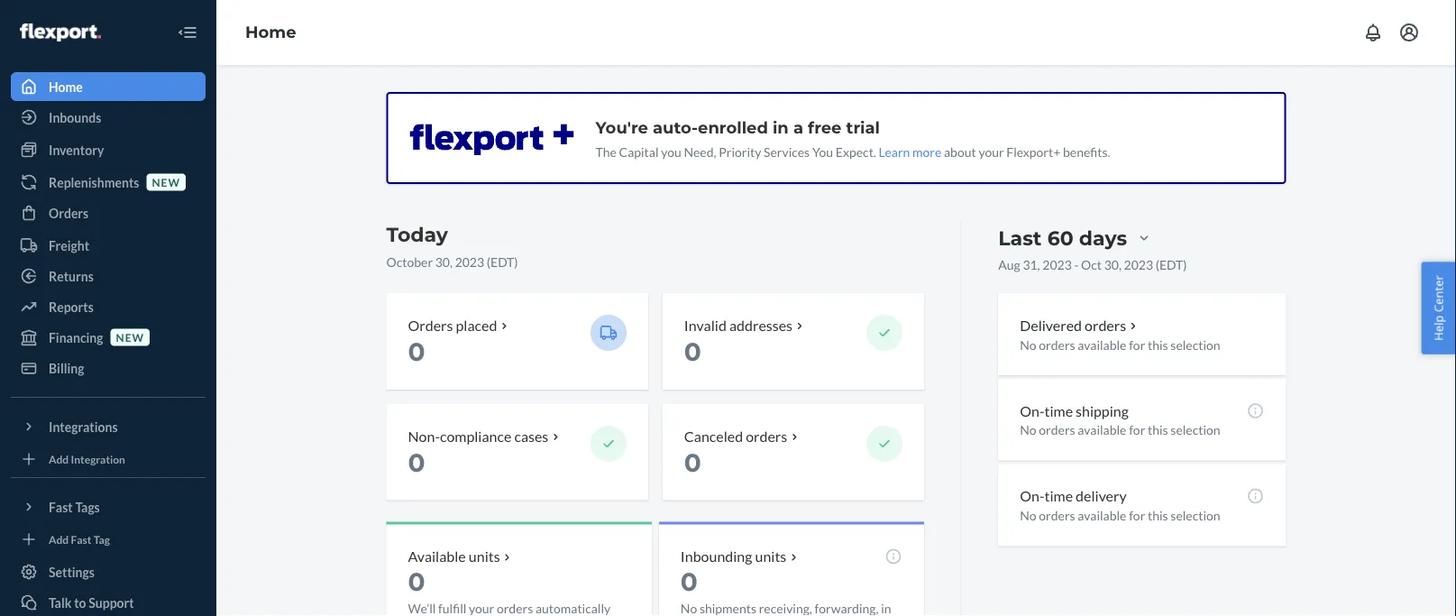 Task type: locate. For each thing, give the bounding box(es) containing it.
units right 'inbounding'
[[755, 548, 787, 565]]

orders placed
[[408, 316, 497, 334]]

1 no orders available for this selection from the top
[[1020, 337, 1221, 352]]

add integration
[[49, 452, 125, 465]]

1 vertical spatial fast
[[71, 533, 91, 546]]

add
[[49, 452, 69, 465], [49, 533, 69, 546]]

today
[[387, 222, 448, 247]]

1 vertical spatial for
[[1129, 422, 1146, 438]]

add for add integration
[[49, 452, 69, 465]]

canceled
[[685, 427, 743, 445]]

learn more link
[[879, 144, 942, 159]]

trial
[[847, 117, 880, 137]]

0 vertical spatial time
[[1045, 402, 1073, 419]]

( up placed
[[487, 254, 491, 269]]

billing
[[49, 360, 84, 376]]

31,
[[1023, 257, 1041, 272]]

orders right delivered at the bottom of the page
[[1085, 316, 1127, 334]]

2 vertical spatial selection
[[1171, 508, 1221, 523]]

0 down non-
[[408, 447, 425, 478]]

0 horizontal spatial new
[[116, 331, 144, 344]]

1 vertical spatial no orders available for this selection
[[1020, 422, 1221, 438]]

orders left placed
[[408, 316, 453, 334]]

edt
[[491, 254, 514, 269], [1160, 257, 1184, 272]]

on-
[[1020, 402, 1045, 419], [1020, 487, 1045, 505]]

2023
[[455, 254, 484, 269], [1043, 257, 1072, 272], [1124, 257, 1154, 272]]

3 this from the top
[[1148, 508, 1169, 523]]

0 vertical spatial orders
[[49, 205, 89, 221]]

time
[[1045, 402, 1073, 419], [1045, 487, 1073, 505]]

( right oct
[[1156, 257, 1160, 272]]

available down shipping
[[1078, 422, 1127, 438]]

add up settings
[[49, 533, 69, 546]]

1 horizontal spatial home
[[245, 22, 296, 42]]

3 for from the top
[[1129, 508, 1146, 523]]

1 add from the top
[[49, 452, 69, 465]]

this for shipping
[[1148, 422, 1169, 438]]

1 vertical spatial no
[[1020, 422, 1037, 438]]

home right close navigation icon
[[245, 22, 296, 42]]

add inside "link"
[[49, 533, 69, 546]]

( inside today october 30, 2023 ( edt )
[[487, 254, 491, 269]]

available down delivery on the bottom right
[[1078, 508, 1127, 523]]

0 horizontal spatial 30,
[[435, 254, 453, 269]]

0 horizontal spatial (
[[487, 254, 491, 269]]

1 vertical spatial available
[[1078, 422, 1127, 438]]

3 no from the top
[[1020, 508, 1037, 523]]

integrations button
[[11, 412, 206, 441]]

aug 31, 2023 - oct 30, 2023 ( edt )
[[999, 257, 1187, 272]]

tags
[[75, 499, 100, 515]]

1 time from the top
[[1045, 402, 1073, 419]]

0 vertical spatial new
[[152, 175, 180, 188]]

units right available
[[469, 548, 500, 565]]

1 horizontal spatial orders
[[408, 316, 453, 334]]

) inside today october 30, 2023 ( edt )
[[514, 254, 518, 269]]

2 horizontal spatial 2023
[[1124, 257, 1154, 272]]

0 vertical spatial on-
[[1020, 402, 1045, 419]]

0 vertical spatial this
[[1148, 337, 1169, 352]]

edt up placed
[[491, 254, 514, 269]]

0 horizontal spatial units
[[469, 548, 500, 565]]

no orders available for this selection
[[1020, 337, 1221, 352], [1020, 422, 1221, 438], [1020, 508, 1221, 523]]

home link up the inbounds link
[[11, 72, 206, 101]]

2 for from the top
[[1129, 422, 1146, 438]]

2 no from the top
[[1020, 422, 1037, 438]]

orders
[[49, 205, 89, 221], [408, 316, 453, 334]]

0 vertical spatial fast
[[49, 499, 73, 515]]

for
[[1129, 337, 1146, 352], [1129, 422, 1146, 438], [1129, 508, 1146, 523]]

october
[[387, 254, 433, 269]]

1 vertical spatial new
[[116, 331, 144, 344]]

no down the on-time shipping
[[1020, 422, 1037, 438]]

1 vertical spatial orders
[[408, 316, 453, 334]]

invalid
[[685, 316, 727, 334]]

3 selection from the top
[[1171, 508, 1221, 523]]

2 vertical spatial no
[[1020, 508, 1037, 523]]

available
[[1078, 337, 1127, 352], [1078, 422, 1127, 438], [1078, 508, 1127, 523]]

no orders available for this selection for delivery
[[1020, 508, 1221, 523]]

2 units from the left
[[755, 548, 787, 565]]

1 vertical spatial selection
[[1171, 422, 1221, 438]]

open account menu image
[[1399, 22, 1421, 43]]

60
[[1048, 226, 1074, 250]]

orders down on-time delivery
[[1039, 508, 1076, 523]]

orders down delivered at the bottom of the page
[[1039, 337, 1076, 352]]

invalid addresses
[[685, 316, 793, 334]]

1 on- from the top
[[1020, 402, 1045, 419]]

add fast tag
[[49, 533, 110, 546]]

1 horizontal spatial units
[[755, 548, 787, 565]]

0 vertical spatial no orders available for this selection
[[1020, 337, 1221, 352]]

no orders available for this selection down delivery on the bottom right
[[1020, 508, 1221, 523]]

0 down canceled
[[685, 447, 702, 478]]

2023 right october
[[455, 254, 484, 269]]

no orders available for this selection down shipping
[[1020, 422, 1221, 438]]

enrolled
[[698, 117, 768, 137]]

home up inbounds on the left top
[[49, 79, 83, 94]]

fast left tag
[[71, 533, 91, 546]]

no down on-time delivery
[[1020, 508, 1037, 523]]

2 vertical spatial for
[[1129, 508, 1146, 523]]

1 vertical spatial this
[[1148, 422, 1169, 438]]

30, right oct
[[1105, 257, 1122, 272]]

3 no orders available for this selection from the top
[[1020, 508, 1221, 523]]

new
[[152, 175, 180, 188], [116, 331, 144, 344]]

expect.
[[836, 144, 877, 159]]

(
[[487, 254, 491, 269], [1156, 257, 1160, 272]]

fast tags
[[49, 499, 100, 515]]

2023 down "days"
[[1124, 257, 1154, 272]]

inventory link
[[11, 135, 206, 164]]

your
[[979, 144, 1005, 159]]

2 on- from the top
[[1020, 487, 1045, 505]]

reports
[[49, 299, 94, 314]]

on- left delivery on the bottom right
[[1020, 487, 1045, 505]]

0
[[408, 336, 425, 367], [685, 336, 702, 367], [408, 447, 425, 478], [685, 447, 702, 478], [408, 566, 425, 597], [681, 566, 698, 597]]

units for inbounding units
[[755, 548, 787, 565]]

0 horizontal spatial home
[[49, 79, 83, 94]]

fast inside "link"
[[71, 533, 91, 546]]

non-
[[408, 427, 440, 445]]

0 vertical spatial add
[[49, 452, 69, 465]]

you
[[813, 144, 834, 159]]

0 vertical spatial selection
[[1171, 337, 1221, 352]]

0 for invalid
[[685, 336, 702, 367]]

units for available units
[[469, 548, 500, 565]]

2 vertical spatial this
[[1148, 508, 1169, 523]]

0 vertical spatial home link
[[245, 22, 296, 42]]

0 vertical spatial available
[[1078, 337, 1127, 352]]

home link right close navigation icon
[[245, 22, 296, 42]]

home
[[245, 22, 296, 42], [49, 79, 83, 94]]

1 vertical spatial add
[[49, 533, 69, 546]]

0 for orders
[[408, 336, 425, 367]]

support
[[89, 595, 134, 610]]

0 vertical spatial for
[[1129, 337, 1146, 352]]

2 available from the top
[[1078, 422, 1127, 438]]

edt right oct
[[1160, 257, 1184, 272]]

returns
[[49, 268, 94, 284]]

home link
[[245, 22, 296, 42], [11, 72, 206, 101]]

2023 left "-"
[[1043, 257, 1072, 272]]

30, right october
[[435, 254, 453, 269]]

addresses
[[730, 316, 793, 334]]

2 selection from the top
[[1171, 422, 1221, 438]]

0 for non-
[[408, 447, 425, 478]]

open notifications image
[[1363, 22, 1385, 43]]

help center button
[[1422, 262, 1457, 354]]

add left integration
[[49, 452, 69, 465]]

0 down orders placed
[[408, 336, 425, 367]]

available units
[[408, 548, 500, 565]]

1 horizontal spatial new
[[152, 175, 180, 188]]

30,
[[435, 254, 453, 269], [1105, 257, 1122, 272]]

inbounding
[[681, 548, 753, 565]]

available for shipping
[[1078, 422, 1127, 438]]

new down reports link at the left of page
[[116, 331, 144, 344]]

no down delivered at the bottom of the page
[[1020, 337, 1037, 352]]

time left shipping
[[1045, 402, 1073, 419]]

close navigation image
[[177, 22, 198, 43]]

2 vertical spatial available
[[1078, 508, 1127, 523]]

fast
[[49, 499, 73, 515], [71, 533, 91, 546]]

free
[[808, 117, 842, 137]]

freight link
[[11, 231, 206, 260]]

fast left the "tags"
[[49, 499, 73, 515]]

orders
[[1085, 316, 1127, 334], [1039, 337, 1076, 352], [1039, 422, 1076, 438], [746, 427, 788, 445], [1039, 508, 1076, 523]]

1 vertical spatial home
[[49, 79, 83, 94]]

time for shipping
[[1045, 402, 1073, 419]]

0 horizontal spatial 2023
[[455, 254, 484, 269]]

0 vertical spatial no
[[1020, 337, 1037, 352]]

orders inside delivered orders button
[[1085, 316, 1127, 334]]

0 down invalid
[[685, 336, 702, 367]]

1 horizontal spatial home link
[[245, 22, 296, 42]]

orders down the on-time shipping
[[1039, 422, 1076, 438]]

1 units from the left
[[469, 548, 500, 565]]

2 vertical spatial no orders available for this selection
[[1020, 508, 1221, 523]]

on- left shipping
[[1020, 402, 1045, 419]]

0 horizontal spatial )
[[514, 254, 518, 269]]

2 add from the top
[[49, 533, 69, 546]]

3 available from the top
[[1078, 508, 1127, 523]]

benefits.
[[1063, 144, 1111, 159]]

orders up freight
[[49, 205, 89, 221]]

units
[[469, 548, 500, 565], [755, 548, 787, 565]]

no orders available for this selection down delivered orders button
[[1020, 337, 1221, 352]]

this
[[1148, 337, 1169, 352], [1148, 422, 1169, 438], [1148, 508, 1169, 523]]

delivered orders
[[1020, 316, 1127, 334]]

this for delivery
[[1148, 508, 1169, 523]]

new up orders link
[[152, 175, 180, 188]]

the
[[596, 144, 617, 159]]

2 no orders available for this selection from the top
[[1020, 422, 1221, 438]]

0 horizontal spatial edt
[[491, 254, 514, 269]]

)
[[514, 254, 518, 269], [1184, 257, 1187, 272]]

replenishments
[[49, 175, 139, 190]]

2 this from the top
[[1148, 422, 1169, 438]]

1 vertical spatial time
[[1045, 487, 1073, 505]]

available down delivered orders button
[[1078, 337, 1127, 352]]

inbounding units
[[681, 548, 787, 565]]

a
[[794, 117, 804, 137]]

0 horizontal spatial orders
[[49, 205, 89, 221]]

1 vertical spatial home link
[[11, 72, 206, 101]]

time left delivery on the bottom right
[[1045, 487, 1073, 505]]

1 vertical spatial on-
[[1020, 487, 1045, 505]]

help center
[[1431, 275, 1447, 341]]

1 for from the top
[[1129, 337, 1146, 352]]

new for financing
[[116, 331, 144, 344]]

no
[[1020, 337, 1037, 352], [1020, 422, 1037, 438], [1020, 508, 1037, 523]]

need,
[[684, 144, 717, 159]]

last 60 days
[[999, 226, 1128, 250]]

2 time from the top
[[1045, 487, 1073, 505]]



Task type: vqa. For each thing, say whether or not it's contained in the screenshot.
the Method within Save Payment Method BUTTON
no



Task type: describe. For each thing, give the bounding box(es) containing it.
today october 30, 2023 ( edt )
[[387, 222, 518, 269]]

you're auto-enrolled in a free trial the capital you need, priority services you expect. learn more about your flexport+ benefits.
[[596, 117, 1111, 159]]

time for delivery
[[1045, 487, 1073, 505]]

no for on-time delivery
[[1020, 508, 1037, 523]]

0 horizontal spatial home link
[[11, 72, 206, 101]]

to
[[74, 595, 86, 610]]

services
[[764, 144, 810, 159]]

shipping
[[1076, 402, 1129, 419]]

compliance
[[440, 427, 512, 445]]

available
[[408, 548, 466, 565]]

last
[[999, 226, 1042, 250]]

1 horizontal spatial 30,
[[1105, 257, 1122, 272]]

for for on-time delivery
[[1129, 508, 1146, 523]]

canceled orders
[[685, 427, 788, 445]]

on-time delivery
[[1020, 487, 1127, 505]]

orders right canceled
[[746, 427, 788, 445]]

days
[[1080, 226, 1128, 250]]

oct
[[1082, 257, 1102, 272]]

1 horizontal spatial )
[[1184, 257, 1187, 272]]

available for delivery
[[1078, 508, 1127, 523]]

talk to support
[[49, 595, 134, 610]]

1 horizontal spatial edt
[[1160, 257, 1184, 272]]

reports link
[[11, 292, 206, 321]]

no orders available for this selection for shipping
[[1020, 422, 1221, 438]]

inbounds
[[49, 110, 101, 125]]

selection for on-time shipping
[[1171, 422, 1221, 438]]

aug
[[999, 257, 1021, 272]]

auto-
[[653, 117, 698, 137]]

freight
[[49, 238, 89, 253]]

selection for on-time delivery
[[1171, 508, 1221, 523]]

0 for canceled
[[685, 447, 702, 478]]

30, inside today october 30, 2023 ( edt )
[[435, 254, 453, 269]]

non-compliance cases
[[408, 427, 549, 445]]

for for on-time shipping
[[1129, 422, 1146, 438]]

-
[[1075, 257, 1079, 272]]

1 this from the top
[[1148, 337, 1169, 352]]

add for add fast tag
[[49, 533, 69, 546]]

1 selection from the top
[[1171, 337, 1221, 352]]

talk
[[49, 595, 72, 610]]

you're
[[596, 117, 648, 137]]

edt inside today october 30, 2023 ( edt )
[[491, 254, 514, 269]]

financing
[[49, 330, 103, 345]]

delivered
[[1020, 316, 1082, 334]]

inbounds link
[[11, 103, 206, 132]]

cases
[[515, 427, 549, 445]]

tag
[[94, 533, 110, 546]]

learn
[[879, 144, 910, 159]]

1 horizontal spatial (
[[1156, 257, 1160, 272]]

returns link
[[11, 262, 206, 290]]

fast tags button
[[11, 493, 206, 521]]

fast inside dropdown button
[[49, 499, 73, 515]]

talk to support button
[[11, 588, 206, 616]]

integration
[[71, 452, 125, 465]]

0 down 'inbounding'
[[681, 566, 698, 597]]

help
[[1431, 315, 1447, 341]]

integrations
[[49, 419, 118, 434]]

placed
[[456, 316, 497, 334]]

on- for on-time delivery
[[1020, 487, 1045, 505]]

flexport logo image
[[20, 23, 101, 41]]

about
[[944, 144, 977, 159]]

on-time shipping
[[1020, 402, 1129, 419]]

orders for orders placed
[[408, 316, 453, 334]]

settings link
[[11, 557, 206, 586]]

more
[[913, 144, 942, 159]]

inventory
[[49, 142, 104, 157]]

new for replenishments
[[152, 175, 180, 188]]

1 horizontal spatial 2023
[[1043, 257, 1072, 272]]

add integration link
[[11, 448, 206, 470]]

you
[[661, 144, 682, 159]]

no for on-time shipping
[[1020, 422, 1037, 438]]

capital
[[619, 144, 659, 159]]

flexport+
[[1007, 144, 1061, 159]]

delivered orders button
[[1020, 315, 1141, 335]]

priority
[[719, 144, 762, 159]]

delivery
[[1076, 487, 1127, 505]]

orders link
[[11, 198, 206, 227]]

center
[[1431, 275, 1447, 312]]

on- for on-time shipping
[[1020, 402, 1045, 419]]

1 available from the top
[[1078, 337, 1127, 352]]

settings
[[49, 564, 95, 580]]

2023 inside today october 30, 2023 ( edt )
[[455, 254, 484, 269]]

1 no from the top
[[1020, 337, 1037, 352]]

orders for orders
[[49, 205, 89, 221]]

add fast tag link
[[11, 529, 206, 550]]

0 vertical spatial home
[[245, 22, 296, 42]]

0 down available
[[408, 566, 425, 597]]

in
[[773, 117, 789, 137]]

billing link
[[11, 354, 206, 382]]



